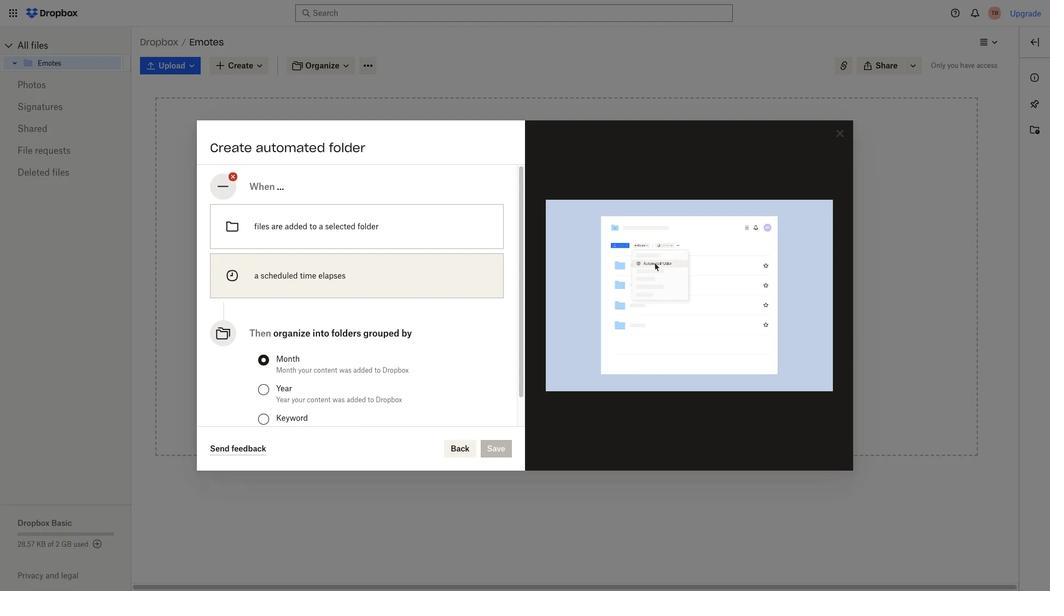 Task type: locate. For each thing, give the bounding box(es) containing it.
time
[[300, 271, 317, 280]]

access right the have
[[977, 61, 998, 70]]

content right add
[[586, 273, 615, 282]]

to down grouped
[[375, 366, 381, 374]]

was for year
[[333, 396, 345, 404]]

by right grouped
[[402, 328, 412, 339]]

to
[[577, 206, 584, 215], [310, 222, 317, 231], [561, 273, 568, 282], [551, 362, 558, 372], [596, 362, 603, 372], [375, 366, 381, 374], [599, 393, 606, 402], [368, 396, 374, 404]]

to left selected
[[310, 222, 317, 231]]

1 vertical spatial and
[[46, 571, 59, 580]]

0 vertical spatial from
[[568, 301, 585, 310]]

files down the file requests link
[[52, 167, 69, 178]]

files up 'the'
[[540, 206, 556, 215]]

1 vertical spatial year
[[276, 396, 290, 404]]

to down month month your content was added to dropbox
[[368, 396, 374, 404]]

this down request files to be added to this folder
[[608, 393, 622, 402]]

deleted files link
[[18, 161, 114, 183]]

a
[[319, 222, 323, 231], [255, 271, 259, 280]]

and left legal
[[46, 571, 59, 580]]

button
[[589, 218, 614, 227]]

access for manage
[[572, 393, 597, 402]]

1 horizontal spatial and
[[524, 393, 538, 402]]

of
[[48, 540, 54, 548]]

0 horizontal spatial share
[[500, 393, 522, 402]]

then
[[250, 328, 271, 339]]

this right access
[[529, 301, 543, 310]]

all files
[[18, 40, 48, 51]]

content inside month month your content was added to dropbox
[[314, 366, 338, 374]]

1 horizontal spatial emotes
[[189, 37, 224, 48]]

month down organize at the bottom of page
[[276, 366, 297, 374]]

your inside year year your content was added to dropbox
[[292, 396, 305, 404]]

/
[[182, 37, 186, 47]]

1 vertical spatial emotes
[[38, 59, 61, 67]]

1 horizontal spatial a
[[319, 222, 323, 231]]

signatures link
[[18, 96, 114, 118]]

0 vertical spatial your
[[587, 301, 603, 310]]

keyword
[[276, 413, 308, 423]]

1 vertical spatial month
[[276, 366, 297, 374]]

access
[[977, 61, 998, 70], [572, 393, 597, 402]]

year
[[276, 384, 292, 393], [276, 396, 290, 404]]

month
[[276, 354, 300, 363], [276, 366, 297, 374]]

year right year option on the left of page
[[276, 384, 292, 393]]

a left the scheduled
[[255, 271, 259, 280]]

was inside year year your content was added to dropbox
[[333, 396, 345, 404]]

2 vertical spatial your
[[292, 396, 305, 404]]

0 vertical spatial year
[[276, 384, 292, 393]]

0 vertical spatial content
[[586, 273, 615, 282]]

only you have access
[[932, 61, 998, 70]]

this
[[529, 301, 543, 310], [605, 362, 618, 372], [608, 393, 622, 402]]

emotes
[[189, 37, 224, 48], [38, 59, 61, 67]]

content for year
[[307, 396, 331, 404]]

requests
[[35, 145, 71, 156]]

by inside keyword group by specific keywords
[[298, 425, 305, 433]]

upgrade link
[[1011, 8, 1042, 18]]

added up year year your content was added to dropbox
[[354, 366, 373, 374]]

emotes right /
[[189, 37, 224, 48]]

was up keyword group by specific keywords
[[333, 396, 345, 404]]

your down organize at the bottom of page
[[298, 366, 312, 374]]

files left are
[[255, 222, 270, 231]]

your inside month month your content was added to dropbox
[[298, 366, 312, 374]]

1 vertical spatial was
[[333, 396, 345, 404]]

drop files here to upload, or use the 'upload' button
[[520, 206, 614, 227]]

and left manage
[[524, 393, 538, 402]]

access right manage
[[572, 393, 597, 402]]

1 year from the top
[[276, 384, 292, 393]]

by down keyword in the left bottom of the page
[[298, 425, 305, 433]]

files inside more ways to add content element
[[533, 362, 549, 372]]

content
[[586, 273, 615, 282], [314, 366, 338, 374], [307, 396, 331, 404]]

scheduled
[[261, 271, 298, 280]]

add
[[570, 273, 584, 282]]

0 vertical spatial share
[[876, 61, 898, 70]]

month month your content was added to dropbox
[[276, 354, 409, 374]]

files for all
[[31, 40, 48, 51]]

0 vertical spatial emotes
[[189, 37, 224, 48]]

0 vertical spatial was
[[339, 366, 352, 374]]

files inside drop files here to upload, or use the 'upload' button
[[540, 206, 556, 215]]

1 vertical spatial content
[[314, 366, 338, 374]]

content up year year your content was added to dropbox
[[314, 366, 338, 374]]

added inside more ways to add content element
[[571, 362, 594, 372]]

access inside more ways to add content element
[[572, 393, 597, 402]]

1 vertical spatial this
[[605, 362, 618, 372]]

was inside month month your content was added to dropbox
[[339, 366, 352, 374]]

request files to be added to this folder
[[500, 362, 641, 372]]

share inside more ways to add content element
[[500, 393, 522, 402]]

0 vertical spatial this
[[529, 301, 543, 310]]

share inside button
[[876, 61, 898, 70]]

your for month
[[298, 366, 312, 374]]

28.57
[[18, 540, 35, 548]]

basic
[[51, 518, 72, 528]]

added right are
[[285, 222, 308, 231]]

your
[[587, 301, 603, 310], [298, 366, 312, 374], [292, 396, 305, 404]]

specific
[[307, 425, 331, 433]]

share left only
[[876, 61, 898, 70]]

ways
[[540, 273, 559, 282]]

and inside more ways to add content element
[[524, 393, 538, 402]]

added
[[285, 222, 308, 231], [571, 362, 594, 372], [354, 366, 373, 374], [347, 396, 366, 404]]

here
[[558, 206, 575, 215]]

kb
[[37, 540, 46, 548]]

a left selected
[[319, 222, 323, 231]]

1 vertical spatial access
[[572, 393, 597, 402]]

by
[[402, 328, 412, 339], [298, 425, 305, 433]]

content up keyword group by specific keywords
[[307, 396, 331, 404]]

1 vertical spatial from
[[528, 332, 545, 341]]

0 horizontal spatial by
[[298, 425, 305, 433]]

1 horizontal spatial access
[[977, 61, 998, 70]]

global header element
[[0, 0, 1051, 27]]

0 vertical spatial month
[[276, 354, 300, 363]]

to inside month month your content was added to dropbox
[[375, 366, 381, 374]]

0 vertical spatial access
[[977, 61, 998, 70]]

access this folder from your desktop
[[500, 301, 634, 310]]

signatures
[[18, 101, 63, 112]]

1 horizontal spatial by
[[402, 328, 412, 339]]

share down request
[[500, 393, 522, 402]]

share for share
[[876, 61, 898, 70]]

emotes inside all files tree
[[38, 59, 61, 67]]

Keyword radio
[[258, 414, 269, 425]]

was up year year your content was added to dropbox
[[339, 366, 352, 374]]

your up keyword in the left bottom of the page
[[292, 396, 305, 404]]

was
[[339, 366, 352, 374], [333, 396, 345, 404]]

dropbox
[[140, 37, 179, 48], [383, 366, 409, 374], [376, 396, 402, 404], [18, 518, 50, 528]]

dropbox inside year year your content was added to dropbox
[[376, 396, 402, 404]]

organize
[[274, 328, 311, 339]]

added right be
[[571, 362, 594, 372]]

added inside year year your content was added to dropbox
[[347, 396, 366, 404]]

0 horizontal spatial emotes
[[38, 59, 61, 67]]

files inside all files link
[[31, 40, 48, 51]]

28.57 kb of 2 gb used
[[18, 540, 88, 548]]

google
[[547, 332, 573, 341]]

month right the month option
[[276, 354, 300, 363]]

1 vertical spatial share
[[500, 393, 522, 402]]

emotes down all files
[[38, 59, 61, 67]]

share for share and manage access to this folder
[[500, 393, 522, 402]]

photos link
[[18, 74, 114, 96]]

year year your content was added to dropbox
[[276, 384, 402, 404]]

upgrade
[[1011, 8, 1042, 18]]

0 horizontal spatial access
[[572, 393, 597, 402]]

from
[[568, 301, 585, 310], [528, 332, 545, 341]]

access
[[500, 301, 527, 310]]

to inside year year your content was added to dropbox
[[368, 396, 374, 404]]

back
[[451, 444, 470, 453]]

grouped
[[364, 328, 400, 339]]

into
[[313, 328, 330, 339]]

your left desktop
[[587, 301, 603, 310]]

2 year from the top
[[276, 396, 290, 404]]

0 horizontal spatial a
[[255, 271, 259, 280]]

to left be
[[551, 362, 558, 372]]

added inside month month your content was added to dropbox
[[354, 366, 373, 374]]

0 horizontal spatial from
[[528, 332, 545, 341]]

1 horizontal spatial share
[[876, 61, 898, 70]]

from down add
[[568, 301, 585, 310]]

folder
[[329, 140, 366, 155], [358, 222, 379, 231], [545, 301, 566, 310], [620, 362, 641, 372], [624, 393, 645, 402]]

2 vertical spatial content
[[307, 396, 331, 404]]

'upload'
[[559, 218, 587, 227]]

privacy
[[18, 571, 43, 580]]

automated
[[256, 140, 325, 155]]

0 vertical spatial and
[[524, 393, 538, 402]]

added up "keywords"
[[347, 396, 366, 404]]

legal
[[61, 571, 79, 580]]

dropbox inside month month your content was added to dropbox
[[383, 366, 409, 374]]

files inside 'deleted files' link
[[52, 167, 69, 178]]

use
[[530, 218, 543, 227]]

file requests
[[18, 145, 71, 156]]

1 vertical spatial your
[[298, 366, 312, 374]]

files left be
[[533, 362, 549, 372]]

shared link
[[18, 118, 114, 140]]

1 vertical spatial by
[[298, 425, 305, 433]]

this right be
[[605, 362, 618, 372]]

2 month from the top
[[276, 366, 297, 374]]

files
[[31, 40, 48, 51], [52, 167, 69, 178], [540, 206, 556, 215], [255, 222, 270, 231], [533, 362, 549, 372]]

share
[[876, 61, 898, 70], [500, 393, 522, 402]]

to inside drop files here to upload, or use the 'upload' button
[[577, 206, 584, 215]]

to right here
[[577, 206, 584, 215]]

from right import at the bottom of the page
[[528, 332, 545, 341]]

year up keyword in the left bottom of the page
[[276, 396, 290, 404]]

your for year
[[292, 396, 305, 404]]

files right all
[[31, 40, 48, 51]]

import from google drive
[[500, 332, 594, 341]]

0 horizontal spatial and
[[46, 571, 59, 580]]

content inside year year your content was added to dropbox
[[307, 396, 331, 404]]



Task type: vqa. For each thing, say whether or not it's contained in the screenshot.
and within More ways to add content element
yes



Task type: describe. For each thing, give the bounding box(es) containing it.
request
[[500, 362, 531, 372]]

deleted
[[18, 167, 50, 178]]

more
[[519, 273, 538, 282]]

manage
[[540, 393, 570, 402]]

share and manage access to this folder
[[500, 393, 645, 402]]

Year radio
[[258, 384, 269, 395]]

dropbox logo - go to the homepage image
[[22, 4, 82, 22]]

feedback
[[232, 444, 266, 453]]

send
[[210, 444, 230, 453]]

all files tree
[[2, 37, 131, 72]]

to right be
[[596, 362, 603, 372]]

1 month from the top
[[276, 354, 300, 363]]

be
[[560, 362, 569, 372]]

more ways to add content
[[519, 273, 615, 282]]

and for manage
[[524, 393, 538, 402]]

used
[[73, 540, 88, 548]]

your inside more ways to add content element
[[587, 301, 603, 310]]

drive
[[575, 332, 594, 341]]

open information panel image
[[1029, 71, 1042, 84]]

deleted files
[[18, 167, 69, 178]]

all
[[18, 40, 29, 51]]

...
[[277, 181, 284, 192]]

are
[[272, 222, 283, 231]]

file
[[18, 145, 33, 156]]

shared
[[18, 123, 47, 134]]

files for request
[[533, 362, 549, 372]]

share button
[[858, 57, 905, 74]]

create automated folder dialog
[[197, 120, 854, 471]]

organize into folders grouped by
[[274, 328, 412, 339]]

create
[[210, 140, 252, 155]]

selected
[[325, 222, 356, 231]]

the
[[545, 218, 556, 227]]

0 vertical spatial a
[[319, 222, 323, 231]]

folders
[[332, 328, 361, 339]]

emotes link
[[22, 56, 121, 70]]

privacy and legal link
[[18, 571, 131, 580]]

keyword group by specific keywords
[[276, 413, 362, 433]]

group
[[276, 425, 296, 433]]

to down request files to be added to this folder
[[599, 393, 606, 402]]

create automated folder
[[210, 140, 366, 155]]

dropbox / emotes
[[140, 37, 224, 48]]

1 vertical spatial a
[[255, 271, 259, 280]]

file requests link
[[18, 140, 114, 161]]

gb
[[61, 540, 72, 548]]

files for drop
[[540, 206, 556, 215]]

keywords
[[333, 425, 362, 433]]

drop
[[520, 206, 539, 215]]

open details pane image
[[1029, 36, 1042, 49]]

or
[[520, 218, 528, 227]]

0 vertical spatial by
[[402, 328, 412, 339]]

open pinned items image
[[1029, 97, 1042, 111]]

only
[[932, 61, 946, 70]]

dropbox link
[[140, 35, 179, 49]]

open activity image
[[1029, 124, 1042, 137]]

dropbox basic
[[18, 518, 72, 528]]

a scheduled time elapses
[[255, 271, 346, 280]]

more ways to add content element
[[474, 272, 660, 420]]

send feedback
[[210, 444, 266, 453]]

send feedback button
[[210, 442, 266, 455]]

import
[[500, 332, 526, 341]]

content for month
[[314, 366, 338, 374]]

1 horizontal spatial from
[[568, 301, 585, 310]]

get more space image
[[91, 537, 104, 551]]

all files link
[[18, 37, 131, 54]]

Month radio
[[258, 355, 269, 366]]

photos
[[18, 79, 46, 90]]

to left add
[[561, 273, 568, 282]]

files inside create automated folder dialog
[[255, 222, 270, 231]]

access for have
[[977, 61, 998, 70]]

when
[[250, 181, 275, 192]]

files for deleted
[[52, 167, 69, 178]]

upload,
[[586, 206, 614, 215]]

2 vertical spatial this
[[608, 393, 622, 402]]

back button
[[445, 440, 476, 458]]

have
[[961, 61, 976, 70]]

you
[[948, 61, 959, 70]]

and for legal
[[46, 571, 59, 580]]

desktop
[[605, 301, 634, 310]]

2
[[56, 540, 60, 548]]

elapses
[[319, 271, 346, 280]]

was for month
[[339, 366, 352, 374]]

privacy and legal
[[18, 571, 79, 580]]

files are added to a selected folder
[[255, 222, 379, 231]]



